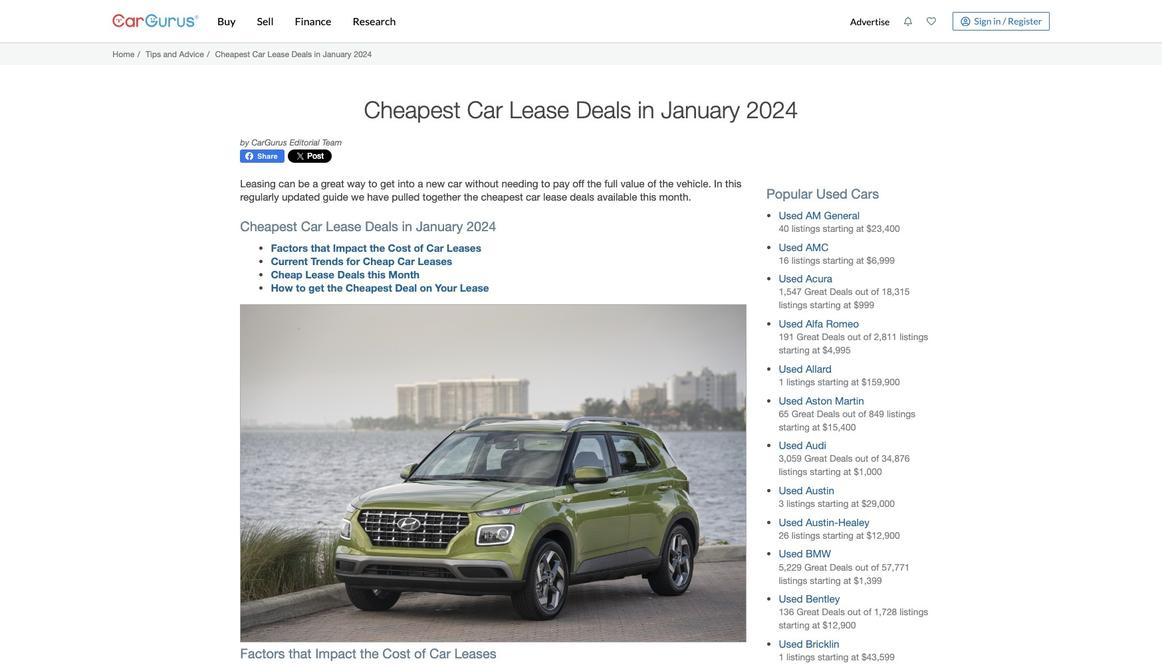 Task type: locate. For each thing, give the bounding box(es) containing it.
16
[[779, 255, 789, 266]]

1 vertical spatial impact
[[315, 646, 357, 662]]

cost for factors that impact the cost of car leases
[[383, 646, 411, 662]]

1 inside used bricklin 1 listings starting at $43,599
[[779, 652, 784, 663]]

research button
[[342, 0, 407, 43]]

listings down used amc link
[[792, 255, 821, 266]]

pay
[[553, 178, 570, 190]]

/
[[1003, 15, 1007, 26], [138, 49, 140, 59], [207, 49, 210, 59]]

of for used aston martin
[[859, 409, 867, 419]]

used bentley
[[779, 593, 840, 605]]

1 1 from the top
[[779, 377, 784, 388]]

needing
[[502, 178, 538, 190]]

car
[[448, 178, 462, 190], [526, 191, 541, 203]]

great down used bentley link
[[797, 607, 820, 618]]

that for factors that impact the cost of car leases current trends for cheap car leases cheap lease deals this month how to get the cheapest deal on your lease
[[311, 242, 330, 254]]

great inside 191 great deals out of 2,811 listings starting at
[[797, 332, 820, 343]]

deals
[[570, 191, 595, 203]]

starting up used alfa romeo link
[[810, 300, 841, 311]]

0 horizontal spatial $12,900
[[823, 621, 856, 631]]

0 horizontal spatial january
[[323, 49, 352, 59]]

1 horizontal spatial a
[[418, 178, 423, 190]]

used for acura
[[779, 273, 803, 285]]

starting inside 191 great deals out of 2,811 listings starting at
[[779, 345, 810, 356]]

factors for factors that impact the cost of car leases current trends for cheap car leases cheap lease deals this month how to get the cheapest deal on your lease
[[271, 242, 308, 254]]

healey
[[839, 517, 870, 529]]

2 vertical spatial this
[[368, 269, 386, 281]]

191
[[779, 332, 795, 343]]

used austin 3 listings starting at $29,000
[[779, 485, 895, 510]]

factors inside factors that impact the cost of car leases current trends for cheap car leases cheap lease deals this month how to get the cheapest deal on your lease
[[271, 242, 308, 254]]

0 horizontal spatial get
[[309, 282, 324, 294]]

used inside used austin-healey 26 listings starting at $12,900
[[779, 517, 803, 529]]

used for bentley
[[779, 593, 803, 605]]

out inside 191 great deals out of 2,811 listings starting at
[[848, 332, 861, 343]]

can
[[279, 178, 295, 190]]

1 vertical spatial january
[[661, 96, 740, 123]]

used bmw link
[[779, 548, 832, 560]]

used am general 40 listings starting at $23,400
[[779, 209, 900, 234]]

cost for factors that impact the cost of car leases current trends for cheap car leases cheap lease deals this month how to get the cheapest deal on your lease
[[388, 242, 411, 254]]

/ right advice
[[207, 49, 210, 59]]

great down the audi
[[805, 454, 827, 464]]

starting inside used austin 3 listings starting at $29,000
[[818, 499, 849, 510]]

1 horizontal spatial car
[[526, 191, 541, 203]]

great for audi
[[805, 454, 827, 464]]

1 vertical spatial cheap
[[271, 269, 303, 281]]

to right "how"
[[296, 282, 306, 294]]

on
[[420, 282, 432, 294]]

starting down 65
[[779, 422, 810, 433]]

starting down austin
[[818, 499, 849, 510]]

great for acura
[[805, 287, 827, 298]]

to left pay
[[541, 178, 550, 190]]

starting down "used austin-healey" link
[[823, 531, 854, 541]]

your
[[435, 282, 457, 294]]

starting down 136
[[779, 621, 810, 631]]

menu containing sign in / register
[[844, 3, 1050, 40]]

january
[[323, 49, 352, 59], [661, 96, 740, 123], [416, 219, 463, 234]]

listings inside used allard 1 listings starting at $159,900
[[787, 377, 816, 388]]

this
[[726, 178, 742, 190], [640, 191, 657, 203], [368, 269, 386, 281]]

of for used alfa romeo
[[864, 332, 872, 343]]

listings inside 136 great deals out of 1,728 listings starting at
[[900, 607, 929, 618]]

out for used audi
[[856, 454, 869, 464]]

out
[[856, 287, 869, 298], [848, 332, 861, 343], [843, 409, 856, 419], [856, 454, 869, 464], [856, 562, 869, 573], [848, 607, 861, 618]]

starting down general
[[823, 223, 854, 234]]

1 vertical spatial get
[[309, 282, 324, 294]]

listings down 5,229
[[779, 576, 808, 586]]

advice
[[179, 49, 204, 59]]

at
[[857, 223, 865, 234], [857, 255, 865, 266], [844, 300, 852, 311], [813, 345, 820, 356], [852, 377, 859, 388], [813, 422, 820, 433], [844, 467, 852, 478], [852, 499, 859, 510], [857, 531, 865, 541], [844, 576, 852, 586], [813, 621, 820, 631], [852, 652, 859, 663]]

0 vertical spatial that
[[311, 242, 330, 254]]

starting inside used austin-healey 26 listings starting at $12,900
[[823, 531, 854, 541]]

used up 1,547
[[779, 273, 803, 285]]

at up martin
[[852, 377, 859, 388]]

out inside 5,229 great deals out of 57,771 listings starting at
[[856, 562, 869, 573]]

starting down 191
[[779, 345, 810, 356]]

this up how to get the cheapest deal on your lease 'link' at left
[[368, 269, 386, 281]]

0 vertical spatial cheap
[[363, 255, 395, 267]]

listings down am
[[792, 223, 821, 234]]

deals inside 5,229 great deals out of 57,771 listings starting at
[[830, 562, 853, 573]]

factors
[[271, 242, 308, 254], [240, 646, 285, 662]]

this right in on the top of page
[[726, 178, 742, 190]]

great inside 3,059 great deals out of 34,876 listings starting at
[[805, 454, 827, 464]]

listings down the 3,059
[[779, 467, 808, 478]]

at inside 136 great deals out of 1,728 listings starting at
[[813, 621, 820, 631]]

$12,900 down $29,000
[[867, 531, 900, 541]]

regularly
[[240, 191, 279, 203]]

of inside 3,059 great deals out of 34,876 listings starting at
[[872, 454, 880, 464]]

listings right 849
[[887, 409, 916, 419]]

0 vertical spatial 1
[[779, 377, 784, 388]]

at left the $6,999
[[857, 255, 865, 266]]

great for aston
[[792, 409, 815, 419]]

1 vertical spatial cost
[[383, 646, 411, 662]]

used inside used allard 1 listings starting at $159,900
[[779, 363, 803, 375]]

cheap down current
[[271, 269, 303, 281]]

cheapest
[[215, 49, 250, 59], [364, 96, 461, 123], [240, 219, 297, 234], [346, 282, 392, 294]]

get up have
[[380, 178, 395, 190]]

factors for factors that impact the cost of car leases
[[240, 646, 285, 662]]

car down needing
[[526, 191, 541, 203]]

starting inside 5,229 great deals out of 57,771 listings starting at
[[810, 576, 841, 586]]

3,059 great deals out of 34,876 listings starting at
[[779, 454, 910, 478]]

saved cars image
[[927, 17, 937, 26]]

0 horizontal spatial car
[[448, 178, 462, 190]]

used inside used amc 16 listings starting at $6,999
[[779, 241, 803, 253]]

aston
[[806, 395, 833, 407]]

acura
[[806, 273, 833, 285]]

40
[[779, 223, 789, 234]]

out inside 65 great deals out of 849 listings starting at
[[843, 409, 856, 419]]

get down trends
[[309, 282, 324, 294]]

used allard link
[[779, 363, 832, 375]]

sign in / register
[[975, 15, 1043, 26]]

0 vertical spatial january
[[323, 49, 352, 59]]

1 vertical spatial car
[[526, 191, 541, 203]]

month.
[[660, 191, 692, 203]]

great down alfa in the top of the page
[[797, 332, 820, 343]]

listings right '1,728'
[[900, 607, 929, 618]]

together
[[423, 191, 461, 203]]

used up 5,229
[[779, 548, 803, 560]]

$43,599
[[862, 652, 895, 663]]

0 vertical spatial get
[[380, 178, 395, 190]]

starting down allard
[[818, 377, 849, 388]]

at left the '$999'
[[844, 300, 852, 311]]

this down the value on the right of the page
[[640, 191, 657, 203]]

sell
[[257, 15, 274, 27]]

listings inside used am general 40 listings starting at $23,400
[[792, 223, 821, 234]]

used up 16 on the top of the page
[[779, 241, 803, 253]]

used for austin
[[779, 485, 803, 497]]

0 horizontal spatial this
[[368, 269, 386, 281]]

great inside 136 great deals out of 1,728 listings starting at
[[797, 607, 820, 618]]

used audi
[[779, 440, 827, 452]]

used am general link
[[779, 209, 860, 221]]

1 horizontal spatial get
[[380, 178, 395, 190]]

general
[[824, 209, 860, 221]]

at inside 191 great deals out of 2,811 listings starting at
[[813, 345, 820, 356]]

2 a from the left
[[418, 178, 423, 190]]

used up 191
[[779, 318, 803, 330]]

of inside 5,229 great deals out of 57,771 listings starting at
[[872, 562, 880, 573]]

be
[[298, 178, 310, 190]]

car
[[252, 49, 265, 59], [467, 96, 503, 123], [301, 219, 322, 234], [427, 242, 444, 254], [398, 255, 415, 267], [430, 646, 451, 662]]

of inside 136 great deals out of 1,728 listings starting at
[[864, 607, 872, 618]]

2 horizontal spatial /
[[1003, 15, 1007, 26]]

2 vertical spatial leases
[[455, 646, 497, 662]]

of inside factors that impact the cost of car leases current trends for cheap car leases cheap lease deals this month how to get the cheapest deal on your lease
[[414, 242, 424, 254]]

of for used bmw
[[872, 562, 880, 573]]

listings down 1,547
[[779, 300, 808, 311]]

0 vertical spatial impact
[[333, 242, 367, 254]]

$23,400
[[867, 223, 900, 234]]

month
[[389, 269, 420, 281]]

2 horizontal spatial january
[[661, 96, 740, 123]]

impact inside factors that impact the cost of car leases current trends for cheap car leases cheap lease deals this month how to get the cheapest deal on your lease
[[333, 242, 367, 254]]

car up together
[[448, 178, 462, 190]]

used bmw
[[779, 548, 832, 560]]

0 horizontal spatial to
[[296, 282, 306, 294]]

out up "$1,000"
[[856, 454, 869, 464]]

great right 65
[[792, 409, 815, 419]]

1 down used allard link
[[779, 377, 784, 388]]

starting up austin
[[810, 467, 841, 478]]

1 down used bricklin link
[[779, 652, 784, 663]]

a right into
[[418, 178, 423, 190]]

used left bricklin
[[779, 639, 803, 650]]

deals inside 3,059 great deals out of 34,876 listings starting at
[[830, 454, 853, 464]]

used acura link
[[779, 273, 833, 285]]

2 horizontal spatial this
[[726, 178, 742, 190]]

starting down the amc at right
[[823, 255, 854, 266]]

out down martin
[[843, 409, 856, 419]]

used for bricklin
[[779, 639, 803, 650]]

out up the '$999'
[[856, 287, 869, 298]]

used amc 16 listings starting at $6,999
[[779, 241, 895, 266]]

used up the 3,059
[[779, 440, 803, 452]]

out inside 1,547 great deals out of 18,315 listings starting at
[[856, 287, 869, 298]]

tips and advice link
[[146, 49, 204, 59]]

martin
[[835, 395, 865, 407]]

1 vertical spatial factors
[[240, 646, 285, 662]]

that inside factors that impact the cost of car leases current trends for cheap car leases cheap lease deals this month how to get the cheapest deal on your lease
[[311, 242, 330, 254]]

to up have
[[368, 178, 378, 190]]

starting up "bentley"
[[810, 576, 841, 586]]

used audi link
[[779, 440, 827, 452]]

user icon image
[[961, 16, 971, 26]]

used up 26
[[779, 517, 803, 529]]

at up bricklin
[[813, 621, 820, 631]]

used aston martin link
[[779, 395, 865, 407]]

used left allard
[[779, 363, 803, 375]]

get inside leasing can be a great way to get into a new car without needing to pay off the full value of the vehicle. in this regularly updated guide we have pulled together the cheapest car lease deals available this month.
[[380, 178, 395, 190]]

starting down bricklin
[[818, 652, 849, 663]]

at left "$1,000"
[[844, 467, 852, 478]]

at left $43,599
[[852, 652, 859, 663]]

used alfa romeo
[[779, 318, 859, 330]]

/ left the register
[[1003, 15, 1007, 26]]

out down romeo
[[848, 332, 861, 343]]

in
[[714, 178, 723, 190]]

we
[[351, 191, 365, 203]]

into
[[398, 178, 415, 190]]

used inside used am general 40 listings starting at $23,400
[[779, 209, 803, 221]]

1 horizontal spatial /
[[207, 49, 210, 59]]

1 vertical spatial this
[[640, 191, 657, 203]]

out left '1,728'
[[848, 607, 861, 618]]

used up 65
[[779, 395, 803, 407]]

2 1 from the top
[[779, 652, 784, 663]]

at up healey at the right of page
[[852, 499, 859, 510]]

used inside used austin 3 listings starting at $29,000
[[779, 485, 803, 497]]

at inside used bricklin 1 listings starting at $43,599
[[852, 652, 859, 663]]

1 horizontal spatial $12,900
[[867, 531, 900, 541]]

at inside used austin 3 listings starting at $29,000
[[852, 499, 859, 510]]

allard
[[806, 363, 832, 375]]

at down general
[[857, 223, 865, 234]]

1 horizontal spatial 2024
[[467, 219, 497, 234]]

deals inside 191 great deals out of 2,811 listings starting at
[[822, 332, 845, 343]]

listings inside used austin-healey 26 listings starting at $12,900
[[792, 531, 821, 541]]

at up allard
[[813, 345, 820, 356]]

amc
[[806, 241, 829, 253]]

listings down used bricklin link
[[787, 652, 816, 663]]

research
[[353, 15, 396, 27]]

57,771
[[882, 562, 910, 573]]

out inside 136 great deals out of 1,728 listings starting at
[[848, 607, 861, 618]]

out up $1,399
[[856, 562, 869, 573]]

of inside 65 great deals out of 849 listings starting at
[[859, 409, 867, 419]]

off
[[573, 178, 585, 190]]

cargurus logo homepage link image
[[112, 2, 199, 40]]

advertise link
[[844, 3, 897, 40]]

1 vertical spatial 2024
[[747, 96, 798, 123]]

at inside used austin-healey 26 listings starting at $12,900
[[857, 531, 865, 541]]

available
[[597, 191, 638, 203]]

2024
[[354, 49, 372, 59], [747, 96, 798, 123], [467, 219, 497, 234]]

menu bar
[[199, 0, 844, 43]]

/ left 'tips'
[[138, 49, 140, 59]]

great inside 1,547 great deals out of 18,315 listings starting at
[[805, 287, 827, 298]]

out for used alfa romeo
[[848, 332, 861, 343]]

at inside 65 great deals out of 849 listings starting at
[[813, 422, 820, 433]]

deal
[[395, 282, 417, 294]]

1 vertical spatial that
[[289, 646, 312, 662]]

used up 40
[[779, 209, 803, 221]]

cost
[[388, 242, 411, 254], [383, 646, 411, 662]]

used up 136
[[779, 593, 803, 605]]

26
[[779, 531, 789, 541]]

1 vertical spatial cheapest car lease deals in january 2024
[[240, 219, 497, 234]]

used bricklin 1 listings starting at $43,599
[[779, 639, 895, 663]]

great down bmw
[[805, 562, 827, 573]]

leases for factors that impact the cost of car leases current trends for cheap car leases cheap lease deals this month how to get the cheapest deal on your lease
[[447, 242, 482, 254]]

great inside 5,229 great deals out of 57,771 listings starting at
[[805, 562, 827, 573]]

listings right 2,811
[[900, 332, 929, 343]]

of inside 1,547 great deals out of 18,315 listings starting at
[[872, 287, 880, 298]]

1 for used bricklin
[[779, 652, 784, 663]]

2 horizontal spatial 2024
[[747, 96, 798, 123]]

starting
[[823, 223, 854, 234], [823, 255, 854, 266], [810, 300, 841, 311], [779, 345, 810, 356], [818, 377, 849, 388], [779, 422, 810, 433], [810, 467, 841, 478], [818, 499, 849, 510], [823, 531, 854, 541], [810, 576, 841, 586], [779, 621, 810, 631], [818, 652, 849, 663]]

$12,900 up used bricklin 1 listings starting at $43,599
[[823, 621, 856, 631]]

0 vertical spatial $12,900
[[867, 531, 900, 541]]

0 vertical spatial leases
[[447, 242, 482, 254]]

of inside 191 great deals out of 2,811 listings starting at
[[864, 332, 872, 343]]

great inside 65 great deals out of 849 listings starting at
[[792, 409, 815, 419]]

out inside 3,059 great deals out of 34,876 listings starting at
[[856, 454, 869, 464]]

at up the audi
[[813, 422, 820, 433]]

home / tips and advice / cheapest car lease deals in january 2024
[[113, 49, 372, 59]]

a
[[313, 178, 318, 190], [418, 178, 423, 190]]

editorial
[[290, 138, 320, 148]]

0 vertical spatial factors
[[271, 242, 308, 254]]

used up 3
[[779, 485, 803, 497]]

way
[[347, 178, 366, 190]]

how
[[271, 282, 293, 294]]

listings up "used bmw" link
[[792, 531, 821, 541]]

menu
[[844, 3, 1050, 40]]

1 inside used allard 1 listings starting at $159,900
[[779, 377, 784, 388]]

in
[[994, 15, 1001, 26], [314, 49, 321, 59], [638, 96, 655, 123], [402, 219, 412, 234]]

listings down used allard link
[[787, 377, 816, 388]]

/ inside 'menu'
[[1003, 15, 1007, 26]]

guide
[[323, 191, 348, 203]]

starting inside 136 great deals out of 1,728 listings starting at
[[779, 621, 810, 631]]

used inside used bricklin 1 listings starting at $43,599
[[779, 639, 803, 650]]

listings
[[792, 223, 821, 234], [792, 255, 821, 266], [779, 300, 808, 311], [900, 332, 929, 343], [787, 377, 816, 388], [887, 409, 916, 419], [779, 467, 808, 478], [787, 499, 816, 510], [792, 531, 821, 541], [779, 576, 808, 586], [900, 607, 929, 618], [787, 652, 816, 663]]

2 vertical spatial january
[[416, 219, 463, 234]]

finance
[[295, 15, 332, 27]]

starting inside used amc 16 listings starting at $6,999
[[823, 255, 854, 266]]

starting inside 65 great deals out of 849 listings starting at
[[779, 422, 810, 433]]

$12,900
[[867, 531, 900, 541], [823, 621, 856, 631]]

0 horizontal spatial a
[[313, 178, 318, 190]]

at down healey at the right of page
[[857, 531, 865, 541]]

listings down 'used austin' link
[[787, 499, 816, 510]]

1 vertical spatial 1
[[779, 652, 784, 663]]

at left $1,399
[[844, 576, 852, 586]]

great down acura
[[805, 287, 827, 298]]

cost inside factors that impact the cost of car leases current trends for cheap car leases cheap lease deals this month how to get the cheapest deal on your lease
[[388, 242, 411, 254]]

0 vertical spatial 2024
[[354, 49, 372, 59]]

$1,000
[[854, 467, 882, 478]]

at inside used am general 40 listings starting at $23,400
[[857, 223, 865, 234]]

romeo
[[826, 318, 859, 330]]

cheap down factors that impact the cost of car leases link
[[363, 255, 395, 267]]

$999
[[854, 300, 875, 311]]

cheapest
[[481, 191, 523, 203]]

849
[[869, 409, 885, 419]]

a right be
[[313, 178, 318, 190]]

leases
[[447, 242, 482, 254], [418, 255, 453, 267], [455, 646, 497, 662]]

0 vertical spatial cost
[[388, 242, 411, 254]]

of for used bentley
[[864, 607, 872, 618]]

2 horizontal spatial to
[[541, 178, 550, 190]]



Task type: vqa. For each thing, say whether or not it's contained in the screenshot.
5,229
yes



Task type: describe. For each thing, give the bounding box(es) containing it.
to inside factors that impact the cost of car leases current trends for cheap car leases cheap lease deals this month how to get the cheapest deal on your lease
[[296, 282, 306, 294]]

have
[[367, 191, 389, 203]]

buy button
[[207, 0, 246, 43]]

out for used bentley
[[848, 607, 861, 618]]

listings inside 191 great deals out of 2,811 listings starting at
[[900, 332, 929, 343]]

used for amc
[[779, 241, 803, 253]]

1 vertical spatial $12,900
[[823, 621, 856, 631]]

used for allard
[[779, 363, 803, 375]]

1 horizontal spatial january
[[416, 219, 463, 234]]

advertise
[[851, 16, 890, 27]]

$12,900 inside used austin-healey 26 listings starting at $12,900
[[867, 531, 900, 541]]

austin
[[806, 485, 835, 497]]

sell button
[[246, 0, 284, 43]]

how to get the cheapest deal on your lease link
[[271, 282, 489, 294]]

impact for factors that impact the cost of car leases current trends for cheap car leases cheap lease deals this month how to get the cheapest deal on your lease
[[333, 242, 367, 254]]

alfa
[[806, 318, 824, 330]]

bmw
[[806, 548, 832, 560]]

3,059
[[779, 454, 802, 464]]

used alfa romeo link
[[779, 318, 859, 330]]

$6,999
[[867, 255, 895, 266]]

deals inside 65 great deals out of 849 listings starting at
[[817, 409, 840, 419]]

popular used cars
[[767, 186, 879, 202]]

0 horizontal spatial 2024
[[354, 49, 372, 59]]

used aston martin
[[779, 395, 865, 407]]

1 horizontal spatial cheap
[[363, 255, 395, 267]]

open notifications image
[[904, 17, 914, 26]]

great
[[321, 178, 344, 190]]

191 great deals out of 2,811 listings starting at
[[779, 332, 929, 356]]

leasing can be a great way to get into a new car without needing to pay off the full value of the vehicle. in this regularly updated guide we have pulled together the cheapest car lease deals available this month.
[[240, 178, 742, 203]]

136 great deals out of 1,728 listings starting at
[[779, 607, 929, 631]]

menu bar containing buy
[[199, 0, 844, 43]]

pulled
[[392, 191, 420, 203]]

get inside factors that impact the cost of car leases current trends for cheap car leases cheap lease deals this month how to get the cheapest deal on your lease
[[309, 282, 324, 294]]

and
[[163, 49, 177, 59]]

listings inside 3,059 great deals out of 34,876 listings starting at
[[779, 467, 808, 478]]

used up general
[[817, 186, 848, 202]]

1,547 great deals out of 18,315 listings starting at
[[779, 287, 910, 311]]

cargurus
[[252, 138, 287, 148]]

at inside used allard 1 listings starting at $159,900
[[852, 377, 859, 388]]

used amc link
[[779, 241, 829, 253]]

factors that impact the cost of car leases
[[240, 646, 497, 662]]

1 vertical spatial leases
[[418, 255, 453, 267]]

2 vertical spatial 2024
[[467, 219, 497, 234]]

used austin link
[[779, 485, 835, 497]]

popular
[[767, 186, 813, 202]]

starting inside used allard 1 listings starting at $159,900
[[818, 377, 849, 388]]

used austin-healey 26 listings starting at $12,900
[[779, 517, 900, 541]]

out for used bmw
[[856, 562, 869, 573]]

out for used acura
[[856, 287, 869, 298]]

sign
[[975, 15, 992, 26]]

cheapest inside factors that impact the cost of car leases current trends for cheap car leases cheap lease deals this month how to get the cheapest deal on your lease
[[346, 282, 392, 294]]

$4,995
[[823, 345, 851, 356]]

2024 hyundai venue image
[[240, 305, 747, 643]]

0 vertical spatial this
[[726, 178, 742, 190]]

register
[[1008, 15, 1043, 26]]

updated
[[282, 191, 320, 203]]

new
[[426, 178, 445, 190]]

out for used aston martin
[[843, 409, 856, 419]]

starting inside 1,547 great deals out of 18,315 listings starting at
[[810, 300, 841, 311]]

home
[[113, 49, 135, 59]]

value
[[621, 178, 645, 190]]

1,728
[[874, 607, 897, 618]]

of inside leasing can be a great way to get into a new car without needing to pay off the full value of the vehicle. in this regularly updated guide we have pulled together the cheapest car lease deals available this month.
[[648, 178, 657, 190]]

cargurus logo homepage link link
[[112, 2, 199, 40]]

listings inside 65 great deals out of 849 listings starting at
[[887, 409, 916, 419]]

trends
[[311, 255, 344, 267]]

used bricklin link
[[779, 639, 840, 650]]

1 for used allard
[[779, 377, 784, 388]]

deals inside 136 great deals out of 1,728 listings starting at
[[822, 607, 845, 618]]

0 vertical spatial car
[[448, 178, 462, 190]]

1 horizontal spatial to
[[368, 178, 378, 190]]

team
[[322, 138, 342, 148]]

$15,400
[[823, 422, 856, 433]]

starting inside used am general 40 listings starting at $23,400
[[823, 223, 854, 234]]

1,547
[[779, 287, 802, 298]]

great for bentley
[[797, 607, 820, 618]]

listings inside used amc 16 listings starting at $6,999
[[792, 255, 821, 266]]

full
[[605, 178, 618, 190]]

at inside 5,229 great deals out of 57,771 listings starting at
[[844, 576, 852, 586]]

deals inside 1,547 great deals out of 18,315 listings starting at
[[830, 287, 853, 298]]

factors that impact the cost of car leases link
[[271, 242, 482, 254]]

of for used audi
[[872, 454, 880, 464]]

by
[[240, 138, 249, 148]]

1 horizontal spatial this
[[640, 191, 657, 203]]

0 vertical spatial cheapest car lease deals in january 2024
[[364, 96, 798, 123]]

used for austin-
[[779, 517, 803, 529]]

impact for factors that impact the cost of car leases
[[315, 646, 357, 662]]

used for aston
[[779, 395, 803, 407]]

finance button
[[284, 0, 342, 43]]

cars
[[852, 186, 879, 202]]

for
[[346, 255, 360, 267]]

used for audi
[[779, 440, 803, 452]]

home link
[[113, 49, 135, 59]]

leases for factors that impact the cost of car leases
[[455, 646, 497, 662]]

starting inside used bricklin 1 listings starting at $43,599
[[818, 652, 849, 663]]

listings inside 1,547 great deals out of 18,315 listings starting at
[[779, 300, 808, 311]]

used for bmw
[[779, 548, 803, 560]]

listings inside used bricklin 1 listings starting at $43,599
[[787, 652, 816, 663]]

this inside factors that impact the cost of car leases current trends for cheap car leases cheap lease deals this month how to get the cheapest deal on your lease
[[368, 269, 386, 281]]

used bentley link
[[779, 593, 840, 605]]

of for used acura
[[872, 287, 880, 298]]

at inside 3,059 great deals out of 34,876 listings starting at
[[844, 467, 852, 478]]

buy
[[218, 15, 236, 27]]

am
[[806, 209, 822, 221]]

listings inside used austin 3 listings starting at $29,000
[[787, 499, 816, 510]]

by cargurus editorial team
[[240, 138, 342, 148]]

$159,900
[[862, 377, 900, 388]]

used for am
[[779, 209, 803, 221]]

1 a from the left
[[313, 178, 318, 190]]

listings inside 5,229 great deals out of 57,771 listings starting at
[[779, 576, 808, 586]]

bentley
[[806, 593, 840, 605]]

factors that impact the cost of car leases current trends for cheap car leases cheap lease deals this month how to get the cheapest deal on your lease
[[271, 242, 489, 294]]

65
[[779, 409, 789, 419]]

$29,000
[[862, 499, 895, 510]]

great for alfa
[[797, 332, 820, 343]]

audi
[[806, 440, 827, 452]]

0 horizontal spatial /
[[138, 49, 140, 59]]

at inside 1,547 great deals out of 18,315 listings starting at
[[844, 300, 852, 311]]

0 horizontal spatial cheap
[[271, 269, 303, 281]]

great for bmw
[[805, 562, 827, 573]]

5,229
[[779, 562, 802, 573]]

deals inside factors that impact the cost of car leases current trends for cheap car leases cheap lease deals this month how to get the cheapest deal on your lease
[[338, 269, 365, 281]]

starting inside 3,059 great deals out of 34,876 listings starting at
[[810, 467, 841, 478]]

that for factors that impact the cost of car leases
[[289, 646, 312, 662]]

current
[[271, 255, 308, 267]]

at inside used amc 16 listings starting at $6,999
[[857, 255, 865, 266]]

3
[[779, 499, 784, 510]]

136
[[779, 607, 795, 618]]

used for alfa
[[779, 318, 803, 330]]



